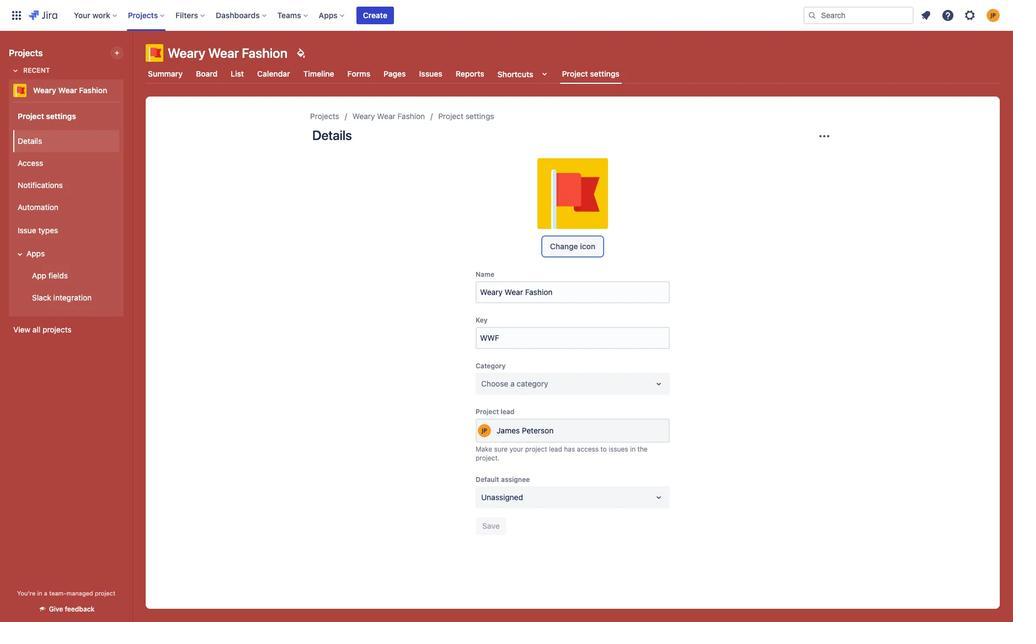 Task type: vqa. For each thing, say whether or not it's contained in the screenshot.
get
no



Task type: describe. For each thing, give the bounding box(es) containing it.
default assignee
[[476, 476, 530, 484]]

projects button
[[125, 6, 169, 24]]

unassigned
[[481, 493, 523, 502]]

slack integration link
[[20, 287, 119, 309]]

create
[[363, 10, 387, 20]]

primary element
[[7, 0, 803, 31]]

view all projects
[[13, 325, 71, 334]]

view
[[13, 325, 30, 334]]

Key field
[[477, 328, 669, 348]]

pages link
[[381, 64, 408, 84]]

settings image
[[963, 9, 977, 22]]

issues
[[609, 445, 628, 454]]

dashboards
[[216, 10, 260, 20]]

managed
[[66, 590, 93, 597]]

settings for group containing project settings
[[46, 111, 76, 121]]

james peterson
[[497, 426, 554, 435]]

your
[[74, 10, 90, 20]]

james peterson image
[[478, 424, 491, 438]]

project inside tab list
[[562, 69, 588, 78]]

1 horizontal spatial details
[[312, 127, 352, 143]]

sidebar navigation image
[[120, 44, 145, 66]]

issues link
[[417, 64, 445, 84]]

teams
[[277, 10, 301, 20]]

project lead
[[476, 408, 514, 416]]

automation
[[18, 202, 58, 212]]

view all projects link
[[9, 320, 124, 340]]

access
[[577, 445, 599, 454]]

help image
[[941, 9, 955, 22]]

projects link
[[310, 110, 339, 123]]

0 horizontal spatial lead
[[501, 408, 514, 416]]

james
[[497, 426, 520, 435]]

has
[[564, 445, 575, 454]]

1 horizontal spatial weary wear fashion link
[[353, 110, 425, 123]]

team-
[[49, 590, 66, 597]]

project inside group
[[18, 111, 44, 121]]

Search field
[[803, 6, 914, 24]]

settings inside tab list
[[590, 69, 620, 78]]

recent
[[23, 66, 50, 74]]

create button
[[356, 6, 394, 24]]

icon
[[580, 242, 596, 251]]

more image
[[818, 130, 831, 143]]

automation link
[[13, 196, 119, 219]]

give feedback button
[[31, 600, 101, 619]]

your work
[[74, 10, 110, 20]]

make sure your project lead has access to issues in the project.
[[476, 445, 648, 462]]

make
[[476, 445, 492, 454]]

types
[[38, 225, 58, 235]]

tab list containing project settings
[[139, 64, 1007, 84]]

slack integration
[[32, 293, 92, 302]]

1 vertical spatial project
[[95, 590, 115, 597]]

forms link
[[345, 64, 373, 84]]

1 horizontal spatial a
[[510, 379, 515, 388]]

lead inside make sure your project lead has access to issues in the project.
[[549, 445, 562, 454]]

work
[[92, 10, 110, 20]]

access link
[[13, 152, 119, 174]]

0 horizontal spatial weary
[[33, 86, 56, 95]]

issue types link
[[13, 219, 119, 243]]

0 horizontal spatial a
[[44, 590, 47, 597]]

1 horizontal spatial weary
[[168, 45, 205, 61]]

key
[[476, 316, 488, 324]]

calendar
[[257, 69, 290, 78]]

appswitcher icon image
[[10, 9, 23, 22]]

project settings link
[[438, 110, 494, 123]]

0 horizontal spatial projects
[[9, 48, 43, 58]]

app fields
[[32, 271, 68, 280]]

you're in a team-managed project
[[17, 590, 115, 597]]

board link
[[194, 64, 220, 84]]

your profile and settings image
[[987, 9, 1000, 22]]

name
[[476, 270, 494, 279]]

0 horizontal spatial weary wear fashion link
[[9, 79, 119, 102]]

1 vertical spatial fashion
[[79, 86, 107, 95]]

issues
[[419, 69, 442, 78]]

0 vertical spatial wear
[[208, 45, 239, 61]]

issue types
[[18, 225, 58, 235]]

choose a category
[[481, 379, 548, 388]]

fields
[[48, 271, 68, 280]]

summary
[[148, 69, 183, 78]]

Category text field
[[481, 379, 483, 390]]

access
[[18, 158, 43, 168]]

category
[[517, 379, 548, 388]]

notifications link
[[13, 174, 119, 196]]

filters
[[176, 10, 198, 20]]

filters button
[[172, 6, 209, 24]]



Task type: locate. For each thing, give the bounding box(es) containing it.
in inside make sure your project lead has access to issues in the project.
[[630, 445, 636, 454]]

2 vertical spatial fashion
[[398, 111, 425, 121]]

summary link
[[146, 64, 185, 84]]

weary wear fashion up list on the left of page
[[168, 45, 288, 61]]

category
[[476, 362, 506, 370]]

assignee
[[501, 476, 530, 484]]

1 horizontal spatial settings
[[466, 111, 494, 121]]

0 vertical spatial weary wear fashion link
[[9, 79, 119, 102]]

wear up details link
[[58, 86, 77, 95]]

1 horizontal spatial fashion
[[242, 45, 288, 61]]

projects
[[43, 325, 71, 334]]

projects right work
[[128, 10, 158, 20]]

1 horizontal spatial project settings
[[438, 111, 494, 121]]

in left the on the right bottom
[[630, 445, 636, 454]]

weary wear fashion
[[168, 45, 288, 61], [33, 86, 107, 95], [353, 111, 425, 121]]

projects
[[128, 10, 158, 20], [9, 48, 43, 58], [310, 111, 339, 121]]

weary wear fashion link down recent
[[9, 79, 119, 102]]

1 horizontal spatial project
[[525, 445, 547, 454]]

apps button
[[315, 6, 349, 24]]

weary wear fashion link
[[9, 79, 119, 102], [353, 110, 425, 123]]

open image
[[652, 491, 666, 504]]

jira image
[[29, 9, 57, 22], [29, 9, 57, 22]]

0 horizontal spatial details
[[18, 136, 42, 145]]

1 horizontal spatial wear
[[208, 45, 239, 61]]

a left team-
[[44, 590, 47, 597]]

apps inside button
[[26, 249, 45, 258]]

group containing details
[[11, 127, 119, 312]]

projects up recent
[[9, 48, 43, 58]]

forms
[[347, 69, 370, 78]]

weary wear fashion down recent
[[33, 86, 107, 95]]

0 horizontal spatial project
[[95, 590, 115, 597]]

project settings
[[562, 69, 620, 78], [18, 111, 76, 121], [438, 111, 494, 121]]

lead left has
[[549, 445, 562, 454]]

weary wear fashion link down pages link
[[353, 110, 425, 123]]

apps up app
[[26, 249, 45, 258]]

details up "access"
[[18, 136, 42, 145]]

0 horizontal spatial apps
[[26, 249, 45, 258]]

details link
[[13, 130, 119, 152]]

Default assignee text field
[[481, 492, 483, 503]]

1 vertical spatial lead
[[549, 445, 562, 454]]

reports link
[[453, 64, 487, 84]]

timeline link
[[301, 64, 336, 84]]

2 horizontal spatial wear
[[377, 111, 396, 121]]

0 vertical spatial a
[[510, 379, 515, 388]]

fashion
[[242, 45, 288, 61], [79, 86, 107, 95], [398, 111, 425, 121]]

expand image
[[13, 248, 26, 261]]

1 horizontal spatial in
[[630, 445, 636, 454]]

to
[[601, 445, 607, 454]]

project right shortcuts dropdown button
[[562, 69, 588, 78]]

fashion left add to starred image
[[79, 86, 107, 95]]

weary wear fashion down pages link
[[353, 111, 425, 121]]

project settings for group containing project settings
[[18, 111, 76, 121]]

default
[[476, 476, 499, 484]]

1 vertical spatial in
[[37, 590, 42, 597]]

weary right projects link
[[353, 111, 375, 121]]

1 horizontal spatial projects
[[128, 10, 158, 20]]

timeline
[[303, 69, 334, 78]]

all
[[33, 325, 40, 334]]

1 vertical spatial weary
[[33, 86, 56, 95]]

settings for project settings link
[[466, 111, 494, 121]]

shortcuts
[[498, 69, 533, 79]]

lead
[[501, 408, 514, 416], [549, 445, 562, 454]]

tab list
[[139, 64, 1007, 84]]

2 horizontal spatial fashion
[[398, 111, 425, 121]]

project avatar image
[[537, 158, 608, 229]]

issue
[[18, 225, 36, 235]]

banner containing your work
[[0, 0, 1013, 31]]

choose
[[481, 379, 508, 388]]

project settings inside tab list
[[562, 69, 620, 78]]

0 vertical spatial apps
[[319, 10, 338, 20]]

list
[[231, 69, 244, 78]]

0 vertical spatial weary
[[168, 45, 205, 61]]

0 horizontal spatial settings
[[46, 111, 76, 121]]

peterson
[[522, 426, 554, 435]]

your
[[510, 445, 523, 454]]

weary up 'board'
[[168, 45, 205, 61]]

weary
[[168, 45, 205, 61], [33, 86, 56, 95], [353, 111, 375, 121]]

a right 'choose'
[[510, 379, 515, 388]]

details inside group
[[18, 136, 42, 145]]

apps button
[[13, 243, 119, 265]]

project.
[[476, 454, 500, 462]]

project down peterson
[[525, 445, 547, 454]]

1 horizontal spatial weary wear fashion
[[168, 45, 288, 61]]

1 group from the top
[[11, 102, 119, 316]]

projects for projects link
[[310, 111, 339, 121]]

list link
[[229, 64, 246, 84]]

0 vertical spatial weary wear fashion
[[168, 45, 288, 61]]

2 horizontal spatial weary wear fashion
[[353, 111, 425, 121]]

slack
[[32, 293, 51, 302]]

board
[[196, 69, 218, 78]]

project right managed
[[95, 590, 115, 597]]

group
[[11, 102, 119, 316], [11, 127, 119, 312]]

project settings for project settings link
[[438, 111, 494, 121]]

give
[[49, 605, 63, 614]]

collapse recent projects image
[[9, 64, 22, 77]]

0 horizontal spatial weary wear fashion
[[33, 86, 107, 95]]

1 vertical spatial a
[[44, 590, 47, 597]]

1 vertical spatial weary wear fashion
[[33, 86, 107, 95]]

projects inside dropdown button
[[128, 10, 158, 20]]

change
[[550, 242, 578, 251]]

change icon button
[[543, 238, 602, 255]]

notifications
[[18, 180, 63, 190]]

2 horizontal spatial settings
[[590, 69, 620, 78]]

details down projects link
[[312, 127, 352, 143]]

project up details link
[[18, 111, 44, 121]]

0 horizontal spatial fashion
[[79, 86, 107, 95]]

you're
[[17, 590, 35, 597]]

1 vertical spatial apps
[[26, 249, 45, 258]]

give feedback
[[49, 605, 95, 614]]

teams button
[[274, 6, 312, 24]]

your work button
[[70, 6, 121, 24]]

fashion up calendar
[[242, 45, 288, 61]]

the
[[638, 445, 648, 454]]

sure
[[494, 445, 508, 454]]

change icon
[[550, 242, 596, 251]]

2 group from the top
[[11, 127, 119, 312]]

pages
[[384, 69, 406, 78]]

in right you're
[[37, 590, 42, 597]]

wear up list on the left of page
[[208, 45, 239, 61]]

1 horizontal spatial lead
[[549, 445, 562, 454]]

wear
[[208, 45, 239, 61], [58, 86, 77, 95], [377, 111, 396, 121]]

project settings inside group
[[18, 111, 76, 121]]

0 vertical spatial project
[[525, 445, 547, 454]]

1 vertical spatial projects
[[9, 48, 43, 58]]

apps
[[319, 10, 338, 20], [26, 249, 45, 258]]

apps inside dropdown button
[[319, 10, 338, 20]]

app fields link
[[20, 265, 119, 287]]

settings inside group
[[46, 111, 76, 121]]

feedback
[[65, 605, 95, 614]]

0 vertical spatial in
[[630, 445, 636, 454]]

0 vertical spatial fashion
[[242, 45, 288, 61]]

search image
[[808, 11, 817, 20]]

open image
[[652, 377, 666, 391]]

projects down "timeline" "link"
[[310, 111, 339, 121]]

weary down recent
[[33, 86, 56, 95]]

2 horizontal spatial projects
[[310, 111, 339, 121]]

0 horizontal spatial project settings
[[18, 111, 76, 121]]

0 vertical spatial lead
[[501, 408, 514, 416]]

2 vertical spatial weary wear fashion
[[353, 111, 425, 121]]

create project image
[[113, 49, 121, 57]]

2 vertical spatial weary
[[353, 111, 375, 121]]

projects for projects dropdown button
[[128, 10, 158, 20]]

set background color image
[[294, 46, 307, 60]]

1 vertical spatial wear
[[58, 86, 77, 95]]

in
[[630, 445, 636, 454], [37, 590, 42, 597]]

2 horizontal spatial project settings
[[562, 69, 620, 78]]

0 horizontal spatial in
[[37, 590, 42, 597]]

2 vertical spatial projects
[[310, 111, 339, 121]]

project
[[525, 445, 547, 454], [95, 590, 115, 597]]

add to starred image
[[120, 84, 134, 97]]

1 horizontal spatial apps
[[319, 10, 338, 20]]

notifications image
[[919, 9, 933, 22]]

Name field
[[477, 283, 669, 302]]

0 horizontal spatial wear
[[58, 86, 77, 95]]

integration
[[53, 293, 92, 302]]

group containing project settings
[[11, 102, 119, 316]]

2 vertical spatial wear
[[377, 111, 396, 121]]

shortcuts button
[[495, 64, 553, 84]]

project
[[562, 69, 588, 78], [18, 111, 44, 121], [438, 111, 464, 121], [476, 408, 499, 416]]

banner
[[0, 0, 1013, 31]]

wear down pages link
[[377, 111, 396, 121]]

0 vertical spatial projects
[[128, 10, 158, 20]]

1 vertical spatial weary wear fashion link
[[353, 110, 425, 123]]

lead up james
[[501, 408, 514, 416]]

settings
[[590, 69, 620, 78], [46, 111, 76, 121], [466, 111, 494, 121]]

2 horizontal spatial weary
[[353, 111, 375, 121]]

fashion down pages link
[[398, 111, 425, 121]]

project inside make sure your project lead has access to issues in the project.
[[525, 445, 547, 454]]

project down reports 'link'
[[438, 111, 464, 121]]

calendar link
[[255, 64, 292, 84]]

reports
[[456, 69, 484, 78]]

app
[[32, 271, 46, 280]]

project up james peterson image on the left
[[476, 408, 499, 416]]

apps right teams popup button
[[319, 10, 338, 20]]

dashboards button
[[212, 6, 271, 24]]



